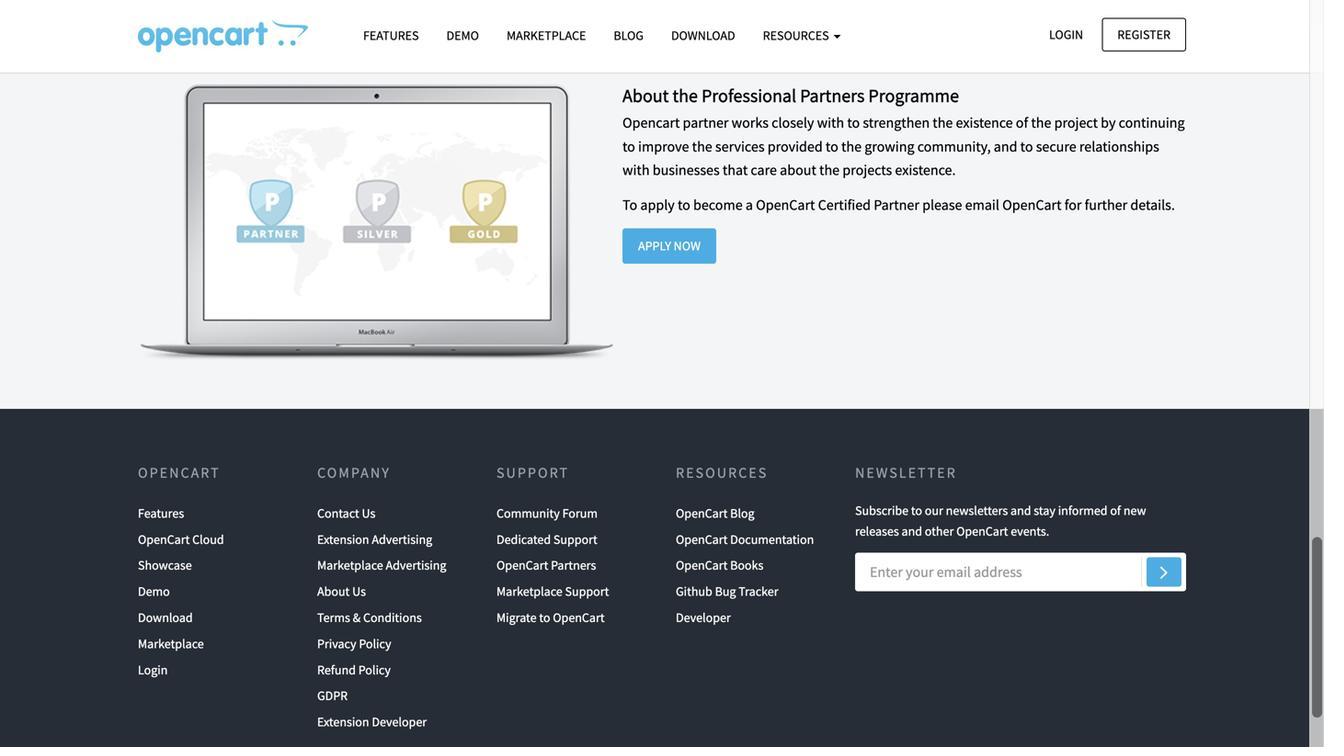 Task type: describe. For each thing, give the bounding box(es) containing it.
github
[[676, 584, 713, 600]]

advertising for marketplace advertising
[[386, 558, 446, 574]]

1 horizontal spatial blog
[[730, 505, 755, 522]]

newsletters
[[946, 503, 1008, 519]]

for
[[1065, 196, 1082, 214]]

migrate to opencart link
[[497, 605, 605, 631]]

the up secure
[[1031, 114, 1052, 132]]

demo for the bottommost demo link
[[138, 584, 170, 600]]

features for demo
[[363, 27, 419, 44]]

about the professional partners programme opencart partner works closely with to strengthen the existence of the project by continuing to improve the services provided to the growing community, and to secure relationships with businesses that care about the projects existence.
[[623, 84, 1185, 179]]

extension for extension advertising
[[317, 531, 369, 548]]

gdpr link
[[317, 684, 348, 710]]

relationships
[[1080, 137, 1160, 156]]

contact us
[[317, 505, 376, 522]]

company
[[317, 464, 391, 483]]

privacy
[[317, 636, 356, 652]]

continuing
[[1119, 114, 1185, 132]]

newsletter
[[855, 464, 957, 483]]

extension developer link
[[317, 710, 427, 736]]

documentation
[[730, 531, 814, 548]]

opencart partners link
[[497, 553, 596, 579]]

tracker
[[739, 584, 779, 600]]

care
[[751, 161, 777, 179]]

marketplace support
[[497, 584, 609, 600]]

opencart up showcase
[[138, 531, 190, 548]]

cloud
[[192, 531, 224, 548]]

opencart
[[623, 114, 680, 132]]

features link for demo
[[350, 19, 433, 52]]

opencart down opencart blog link
[[676, 531, 728, 548]]

dedicated
[[497, 531, 551, 548]]

gdpr
[[317, 688, 348, 705]]

email
[[965, 196, 1000, 214]]

opencart down marketplace support link
[[553, 610, 605, 626]]

a
[[746, 196, 753, 214]]

certified
[[818, 196, 871, 214]]

informed
[[1058, 503, 1108, 519]]

angle right image
[[1160, 562, 1168, 584]]

1 vertical spatial partners
[[551, 558, 596, 574]]

the down partner
[[692, 137, 713, 156]]

about us link
[[317, 579, 366, 605]]

further
[[1085, 196, 1128, 214]]

1 horizontal spatial with
[[817, 114, 844, 132]]

extension developer
[[317, 714, 427, 731]]

marketplace advertising
[[317, 558, 446, 574]]

apply now
[[638, 238, 701, 254]]

partner
[[874, 196, 920, 214]]

to apply to become a opencart certified partner please email opencart for further details.
[[623, 196, 1175, 214]]

programme
[[869, 84, 959, 107]]

our
[[925, 503, 944, 519]]

releases
[[855, 523, 899, 540]]

opencart books link
[[676, 553, 764, 579]]

github bug tracker
[[676, 584, 779, 600]]

to inside subscribe to our newsletters and stay informed of new releases and other opencart events.
[[911, 503, 923, 519]]

opencart up opencart documentation
[[676, 505, 728, 522]]

existence.
[[895, 161, 956, 179]]

privacy policy
[[317, 636, 391, 652]]

1 horizontal spatial login link
[[1034, 18, 1099, 51]]

growing
[[865, 137, 915, 156]]

the right about
[[820, 161, 840, 179]]

opencart - partners image
[[138, 19, 308, 52]]

terms & conditions link
[[317, 605, 422, 631]]

2 vertical spatial and
[[902, 523, 923, 540]]

demo for top demo link
[[447, 27, 479, 44]]

strengthen
[[863, 114, 930, 132]]

books
[[730, 558, 764, 574]]

bug
[[715, 584, 736, 600]]

become
[[694, 196, 743, 214]]

to right the apply
[[678, 196, 691, 214]]

businesses
[[653, 161, 720, 179]]

to right provided
[[826, 137, 839, 156]]

apply now link
[[623, 229, 716, 264]]

by
[[1101, 114, 1116, 132]]

policy for privacy policy
[[359, 636, 391, 652]]

secure
[[1036, 137, 1077, 156]]

apply
[[641, 196, 675, 214]]

support for dedicated
[[554, 531, 598, 548]]

provided
[[768, 137, 823, 156]]

advertising for extension advertising
[[372, 531, 432, 548]]

opencart blog link
[[676, 501, 755, 527]]

to down 'opencart'
[[623, 137, 635, 156]]

download for demo
[[138, 610, 193, 626]]

improve
[[638, 137, 689, 156]]

partners inside about the professional partners programme opencart partner works closely with to strengthen the existence of the project by continuing to improve the services provided to the growing community, and to secure relationships with businesses that care about the projects existence.
[[800, 84, 865, 107]]

conditions
[[363, 610, 422, 626]]

to down marketplace support link
[[539, 610, 550, 626]]

support for marketplace
[[565, 584, 609, 600]]

login for the rightmost login link
[[1049, 26, 1084, 43]]

community forum
[[497, 505, 598, 522]]

other
[[925, 523, 954, 540]]

opencart left for
[[1003, 196, 1062, 214]]

existence
[[956, 114, 1013, 132]]

opencart up github
[[676, 558, 728, 574]]

terms & conditions
[[317, 610, 422, 626]]

showcase
[[138, 558, 192, 574]]

that
[[723, 161, 748, 179]]

now
[[674, 238, 701, 254]]

please
[[923, 196, 962, 214]]

us for about us
[[352, 584, 366, 600]]

refund policy link
[[317, 657, 391, 684]]

the up community,
[[933, 114, 953, 132]]

features link for opencart cloud
[[138, 501, 184, 527]]

showcase link
[[138, 553, 192, 579]]

extension for extension developer
[[317, 714, 369, 731]]

apply
[[638, 238, 671, 254]]

extension advertising
[[317, 531, 432, 548]]

marketplace support link
[[497, 579, 609, 605]]



Task type: locate. For each thing, give the bounding box(es) containing it.
opencart down dedicated
[[497, 558, 548, 574]]

extension down contact us link
[[317, 531, 369, 548]]

1 horizontal spatial about
[[623, 84, 669, 107]]

resources up opencart blog
[[676, 464, 768, 483]]

1 vertical spatial demo
[[138, 584, 170, 600]]

opencart up opencart cloud
[[138, 464, 221, 483]]

2 extension from the top
[[317, 714, 369, 731]]

1 vertical spatial with
[[623, 161, 650, 179]]

1 horizontal spatial partners
[[800, 84, 865, 107]]

0 horizontal spatial features link
[[138, 501, 184, 527]]

0 horizontal spatial of
[[1016, 114, 1028, 132]]

about
[[623, 84, 669, 107], [317, 584, 350, 600]]

and
[[994, 137, 1018, 156], [1011, 503, 1032, 519], [902, 523, 923, 540]]

with right closely
[[817, 114, 844, 132]]

opencart books
[[676, 558, 764, 574]]

1 vertical spatial marketplace link
[[138, 631, 204, 657]]

partners
[[800, 84, 865, 107], [551, 558, 596, 574]]

0 horizontal spatial developer
[[372, 714, 427, 731]]

the up partner
[[673, 84, 698, 107]]

0 vertical spatial developer
[[676, 610, 731, 626]]

marketplace for the left marketplace "link"
[[138, 636, 204, 652]]

opencart blog
[[676, 505, 755, 522]]

support up migrate to opencart
[[565, 584, 609, 600]]

download link for blog
[[658, 19, 749, 52]]

developer down the refund policy link
[[372, 714, 427, 731]]

0 vertical spatial support
[[497, 464, 569, 483]]

policy down privacy policy link
[[358, 662, 391, 679]]

privacy policy link
[[317, 631, 391, 657]]

0 vertical spatial login link
[[1034, 18, 1099, 51]]

1 vertical spatial login link
[[138, 657, 168, 684]]

opencart cloud
[[138, 531, 224, 548]]

partner
[[683, 114, 729, 132]]

opencart cloud link
[[138, 527, 224, 553]]

to
[[623, 196, 638, 214]]

marketplace
[[507, 27, 586, 44], [317, 558, 383, 574], [497, 584, 563, 600], [138, 636, 204, 652]]

projects
[[843, 161, 892, 179]]

1 vertical spatial support
[[554, 531, 598, 548]]

1 vertical spatial extension
[[317, 714, 369, 731]]

with up to
[[623, 161, 650, 179]]

extension
[[317, 531, 369, 548], [317, 714, 369, 731]]

events.
[[1011, 523, 1050, 540]]

1 vertical spatial and
[[1011, 503, 1032, 519]]

of
[[1016, 114, 1028, 132], [1110, 503, 1121, 519]]

opencart documentation link
[[676, 527, 814, 553]]

us up extension advertising
[[362, 505, 376, 522]]

opencart partners
[[497, 558, 596, 574]]

and left other
[[902, 523, 923, 540]]

support up community
[[497, 464, 569, 483]]

migrate to opencart
[[497, 610, 605, 626]]

1 horizontal spatial features link
[[350, 19, 433, 52]]

refund
[[317, 662, 356, 679]]

opencart down "newsletters"
[[957, 523, 1008, 540]]

advertising down extension advertising link
[[386, 558, 446, 574]]

to
[[847, 114, 860, 132], [623, 137, 635, 156], [826, 137, 839, 156], [1021, 137, 1033, 156], [678, 196, 691, 214], [911, 503, 923, 519], [539, 610, 550, 626]]

download down showcase link
[[138, 610, 193, 626]]

of inside subscribe to our newsletters and stay informed of new releases and other opencart events.
[[1110, 503, 1121, 519]]

closely
[[772, 114, 814, 132]]

support down the "forum"
[[554, 531, 598, 548]]

1 vertical spatial about
[[317, 584, 350, 600]]

terms
[[317, 610, 350, 626]]

login for login link to the bottom
[[138, 662, 168, 679]]

support
[[497, 464, 569, 483], [554, 531, 598, 548], [565, 584, 609, 600]]

with
[[817, 114, 844, 132], [623, 161, 650, 179]]

0 horizontal spatial partners
[[551, 558, 596, 574]]

blog up 'opencart'
[[614, 27, 644, 44]]

0 vertical spatial marketplace link
[[493, 19, 600, 52]]

marketplace inside "link"
[[507, 27, 586, 44]]

1 horizontal spatial of
[[1110, 503, 1121, 519]]

marketplace for marketplace advertising
[[317, 558, 383, 574]]

0 vertical spatial advertising
[[372, 531, 432, 548]]

and inside about the professional partners programme opencart partner works closely with to strengthen the existence of the project by continuing to improve the services provided to the growing community, and to secure relationships with businesses that care about the projects existence.
[[994, 137, 1018, 156]]

opencart right a
[[756, 196, 815, 214]]

1 horizontal spatial download link
[[658, 19, 749, 52]]

0 vertical spatial features link
[[350, 19, 433, 52]]

marketplace up about us
[[317, 558, 383, 574]]

us for contact us
[[362, 505, 376, 522]]

resources
[[763, 27, 832, 44], [676, 464, 768, 483]]

0 vertical spatial features
[[363, 27, 419, 44]]

0 horizontal spatial login
[[138, 662, 168, 679]]

marketplace for marketplace "link" to the right
[[507, 27, 586, 44]]

1 horizontal spatial demo link
[[433, 19, 493, 52]]

professional
[[702, 84, 797, 107]]

0 horizontal spatial download link
[[138, 605, 193, 631]]

and down existence
[[994, 137, 1018, 156]]

about for the
[[623, 84, 669, 107]]

0 horizontal spatial marketplace link
[[138, 631, 204, 657]]

opencart inside subscribe to our newsletters and stay informed of new releases and other opencart events.
[[957, 523, 1008, 540]]

github bug tracker link
[[676, 579, 779, 605]]

0 vertical spatial download link
[[658, 19, 749, 52]]

1 horizontal spatial features
[[363, 27, 419, 44]]

0 vertical spatial demo link
[[433, 19, 493, 52]]

of inside about the professional partners programme opencart partner works closely with to strengthen the existence of the project by continuing to improve the services provided to the growing community, and to secure relationships with businesses that care about the projects existence.
[[1016, 114, 1028, 132]]

of left 'new'
[[1110, 503, 1121, 519]]

1 extension from the top
[[317, 531, 369, 548]]

login inside login link
[[1049, 26, 1084, 43]]

the up projects
[[842, 137, 862, 156]]

0 vertical spatial about
[[623, 84, 669, 107]]

1 vertical spatial blog
[[730, 505, 755, 522]]

1 vertical spatial download
[[138, 610, 193, 626]]

marketplace link
[[493, 19, 600, 52], [138, 631, 204, 657]]

marketplace up 'migrate'
[[497, 584, 563, 600]]

1 vertical spatial download link
[[138, 605, 193, 631]]

0 vertical spatial us
[[362, 505, 376, 522]]

policy
[[359, 636, 391, 652], [358, 662, 391, 679]]

0 horizontal spatial with
[[623, 161, 650, 179]]

community forum link
[[497, 501, 598, 527]]

1 vertical spatial advertising
[[386, 558, 446, 574]]

developer link
[[676, 605, 731, 631]]

register
[[1118, 26, 1171, 43]]

details.
[[1131, 196, 1175, 214]]

2 vertical spatial support
[[565, 584, 609, 600]]

0 vertical spatial with
[[817, 114, 844, 132]]

download right blog link
[[671, 27, 735, 44]]

1 vertical spatial resources
[[676, 464, 768, 483]]

0 horizontal spatial login link
[[138, 657, 168, 684]]

Enter your email address text field
[[855, 553, 1186, 592]]

marketplace down showcase link
[[138, 636, 204, 652]]

policy for refund policy
[[358, 662, 391, 679]]

blog
[[614, 27, 644, 44], [730, 505, 755, 522]]

download
[[671, 27, 735, 44], [138, 610, 193, 626]]

partners up marketplace support
[[551, 558, 596, 574]]

1 vertical spatial login
[[138, 662, 168, 679]]

partners up closely
[[800, 84, 865, 107]]

0 vertical spatial resources
[[763, 27, 832, 44]]

0 vertical spatial demo
[[447, 27, 479, 44]]

1 vertical spatial features link
[[138, 501, 184, 527]]

of right existence
[[1016, 114, 1028, 132]]

developer down github
[[676, 610, 731, 626]]

marketplace for marketplace support
[[497, 584, 563, 600]]

download link up the professional
[[658, 19, 749, 52]]

1 horizontal spatial demo
[[447, 27, 479, 44]]

the
[[673, 84, 698, 107], [933, 114, 953, 132], [1031, 114, 1052, 132], [692, 137, 713, 156], [842, 137, 862, 156], [820, 161, 840, 179]]

extension inside extension advertising link
[[317, 531, 369, 548]]

advertising up marketplace advertising
[[372, 531, 432, 548]]

download link for demo
[[138, 605, 193, 631]]

1 vertical spatial of
[[1110, 503, 1121, 519]]

extension inside extension developer link
[[317, 714, 369, 731]]

download link down showcase link
[[138, 605, 193, 631]]

new
[[1124, 503, 1147, 519]]

1 vertical spatial policy
[[358, 662, 391, 679]]

community
[[497, 505, 560, 522]]

0 horizontal spatial demo link
[[138, 579, 170, 605]]

1 vertical spatial demo link
[[138, 579, 170, 605]]

policy down terms & conditions link
[[359, 636, 391, 652]]

demo
[[447, 27, 479, 44], [138, 584, 170, 600]]

0 horizontal spatial demo
[[138, 584, 170, 600]]

blog up opencart documentation
[[730, 505, 755, 522]]

0 vertical spatial extension
[[317, 531, 369, 548]]

features link
[[350, 19, 433, 52], [138, 501, 184, 527]]

0 vertical spatial of
[[1016, 114, 1028, 132]]

0 vertical spatial policy
[[359, 636, 391, 652]]

1 vertical spatial features
[[138, 505, 184, 522]]

0 vertical spatial login
[[1049, 26, 1084, 43]]

features for opencart cloud
[[138, 505, 184, 522]]

0 vertical spatial partners
[[800, 84, 865, 107]]

marketplace left blog link
[[507, 27, 586, 44]]

1 horizontal spatial login
[[1049, 26, 1084, 43]]

0 horizontal spatial about
[[317, 584, 350, 600]]

download for blog
[[671, 27, 735, 44]]

extension advertising link
[[317, 527, 432, 553]]

blog link
[[600, 19, 658, 52]]

opencart
[[756, 196, 815, 214], [1003, 196, 1062, 214], [138, 464, 221, 483], [676, 505, 728, 522], [957, 523, 1008, 540], [138, 531, 190, 548], [676, 531, 728, 548], [497, 558, 548, 574], [676, 558, 728, 574], [553, 610, 605, 626]]

marketplace advertising link
[[317, 553, 446, 579]]

features
[[363, 27, 419, 44], [138, 505, 184, 522]]

1 vertical spatial us
[[352, 584, 366, 600]]

dedicated support
[[497, 531, 598, 548]]

extension down gdpr link
[[317, 714, 369, 731]]

0 vertical spatial and
[[994, 137, 1018, 156]]

and up events.
[[1011, 503, 1032, 519]]

1 horizontal spatial download
[[671, 27, 735, 44]]

opencart documentation
[[676, 531, 814, 548]]

0 horizontal spatial download
[[138, 610, 193, 626]]

about
[[780, 161, 817, 179]]

forum
[[562, 505, 598, 522]]

resources up the professional
[[763, 27, 832, 44]]

to left the "strengthen"
[[847, 114, 860, 132]]

about for us
[[317, 584, 350, 600]]

us up &
[[352, 584, 366, 600]]

about up terms
[[317, 584, 350, 600]]

subscribe
[[855, 503, 909, 519]]

0 vertical spatial blog
[[614, 27, 644, 44]]

to left secure
[[1021, 137, 1033, 156]]

dedicated support link
[[497, 527, 598, 553]]

contact
[[317, 505, 359, 522]]

0 vertical spatial download
[[671, 27, 735, 44]]

1 vertical spatial developer
[[372, 714, 427, 731]]

0 horizontal spatial blog
[[614, 27, 644, 44]]

download link
[[658, 19, 749, 52], [138, 605, 193, 631]]

refund policy
[[317, 662, 391, 679]]

services
[[715, 137, 765, 156]]

about up 'opencart'
[[623, 84, 669, 107]]

community,
[[918, 137, 991, 156]]

resources link
[[749, 19, 855, 52]]

1 horizontal spatial marketplace link
[[493, 19, 600, 52]]

&
[[353, 610, 361, 626]]

1 horizontal spatial developer
[[676, 610, 731, 626]]

0 horizontal spatial features
[[138, 505, 184, 522]]

about us
[[317, 584, 366, 600]]

stay
[[1034, 503, 1056, 519]]

register link
[[1102, 18, 1186, 51]]

project
[[1055, 114, 1098, 132]]

about inside about the professional partners programme opencart partner works closely with to strengthen the existence of the project by continuing to improve the services provided to the growing community, and to secure relationships with businesses that care about the projects existence.
[[623, 84, 669, 107]]

migrate
[[497, 610, 537, 626]]

to left our on the bottom right of the page
[[911, 503, 923, 519]]



Task type: vqa. For each thing, say whether or not it's contained in the screenshot.
star light icon
no



